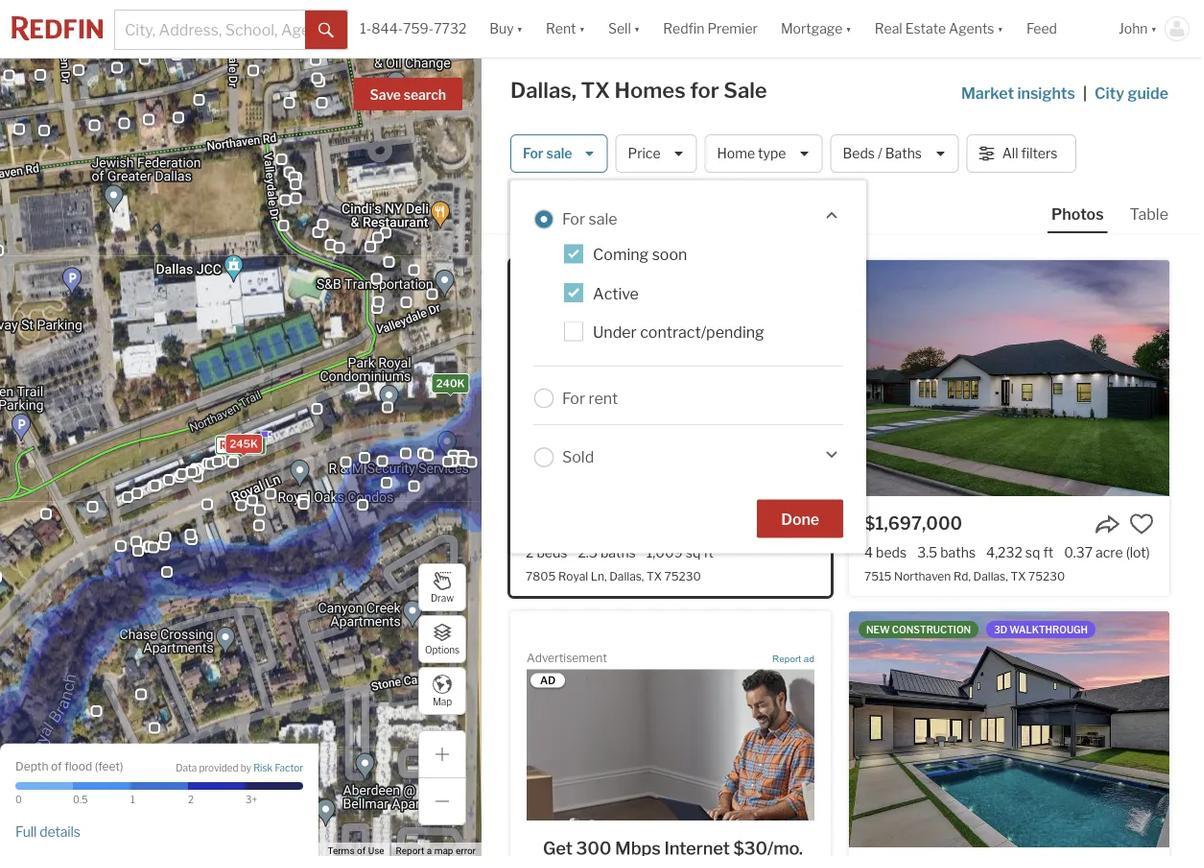 Task type: describe. For each thing, give the bounding box(es) containing it.
2 beds
[[526, 544, 568, 561]]

factor
[[275, 762, 303, 773]]

|
[[1084, 84, 1088, 102]]

homes
[[615, 77, 686, 103]]

for
[[690, 77, 720, 103]]

favorite button image for favorite button option
[[1130, 512, 1155, 537]]

city guide link
[[1095, 82, 1173, 105]]

for sale inside for sale button
[[523, 145, 573, 162]]

sq for 4,232
[[1026, 544, 1041, 561]]

dallas, tx homes for sale
[[511, 77, 768, 103]]

2 for 2
[[188, 794, 194, 806]]

sell ▾
[[609, 21, 640, 37]]

feed
[[1027, 21, 1058, 37]]

coming soon
[[593, 245, 688, 264]]

beds / baths button
[[831, 134, 959, 173]]

options
[[425, 644, 460, 656]]

feed button
[[1015, 0, 1108, 58]]

75230 for 7515 northaven rd, dallas, tx 75230
[[1029, 569, 1066, 583]]

map region
[[0, 10, 646, 856]]

baths
[[886, 145, 922, 162]]

City, Address, School, Agent, ZIP search field
[[115, 11, 305, 49]]

city
[[1095, 84, 1125, 102]]

done button
[[757, 499, 844, 538]]

▾ for rent ▾
[[579, 21, 586, 37]]

home type button
[[705, 134, 823, 173]]

type
[[758, 145, 786, 162]]

for sale inside dialog
[[562, 210, 618, 228]]

beds / baths
[[843, 145, 922, 162]]

active
[[593, 284, 639, 303]]

2.5
[[578, 544, 598, 561]]

beds
[[843, 145, 875, 162]]

sort
[[607, 200, 635, 216]]

insights
[[1018, 84, 1076, 102]]

beds for 4 beds
[[876, 544, 907, 561]]

draw
[[431, 592, 454, 604]]

dallas, for 7515
[[974, 569, 1009, 583]]

construction
[[892, 624, 972, 635]]

7515 northaven rd, dallas, tx 75230
[[865, 569, 1066, 583]]

baths for 3.5 baths
[[941, 544, 976, 561]]

0
[[15, 794, 22, 806]]

buy ▾
[[490, 21, 523, 37]]

real estate agents ▾ button
[[864, 0, 1015, 58]]

details
[[40, 823, 81, 840]]

feet
[[98, 760, 120, 774]]

ad
[[804, 653, 815, 664]]

price button
[[616, 134, 697, 173]]

data
[[176, 762, 197, 773]]

sale inside dialog
[[589, 210, 618, 228]]

3d
[[995, 624, 1008, 635]]

photo of 7515 northaven rd, dallas, tx 75230 image
[[849, 260, 1170, 496]]

homes
[[540, 200, 584, 216]]

sale
[[724, 77, 768, 103]]

396
[[511, 200, 538, 216]]

contract/pending
[[640, 323, 765, 341]]

data provided by risk factor
[[176, 762, 303, 773]]

john ▾
[[1119, 21, 1158, 37]]

agents
[[949, 21, 995, 37]]

ft for 4,232 sq ft
[[1044, 544, 1054, 561]]

for inside button
[[523, 145, 544, 162]]

tx for 7805
[[647, 569, 662, 583]]

northaven
[[895, 569, 952, 583]]

7515
[[865, 569, 892, 583]]

soon
[[652, 245, 688, 264]]

75230 for 7805 royal ln, dallas, tx 75230
[[665, 569, 701, 583]]

2 vertical spatial for
[[562, 389, 586, 408]]

)
[[120, 760, 123, 774]]

0.5
[[73, 794, 88, 806]]

buy
[[490, 21, 514, 37]]

295k
[[233, 439, 262, 452]]

favorite button image for favorite button checkbox
[[791, 512, 816, 537]]

245k
[[230, 438, 258, 450]]

photo of 7533 royal pl, dallas, tx 75230 image
[[849, 611, 1170, 848]]

mortgage ▾ button
[[781, 0, 852, 58]]

dialog containing for sale
[[511, 180, 867, 553]]

risk
[[254, 762, 273, 773]]

844-
[[372, 21, 403, 37]]

sold
[[562, 448, 594, 466]]

3.5
[[918, 544, 938, 561]]

buy ▾ button
[[478, 0, 535, 58]]

favorite button checkbox
[[791, 512, 816, 537]]

map button
[[418, 667, 466, 715]]

under contract/pending
[[593, 323, 765, 341]]

(lot)
[[1127, 544, 1151, 561]]

3+
[[246, 794, 257, 806]]

depth of flood ( feet )
[[15, 760, 123, 774]]

john
[[1119, 21, 1148, 37]]

filters
[[1022, 145, 1058, 162]]

0 horizontal spatial tx
[[581, 77, 610, 103]]

rd,
[[954, 569, 971, 583]]



Task type: locate. For each thing, give the bounding box(es) containing it.
1 vertical spatial 2
[[188, 794, 194, 806]]

advertisement
[[527, 651, 607, 664]]

google image
[[5, 831, 68, 856]]

▾ for john ▾
[[1151, 21, 1158, 37]]

1 horizontal spatial sq
[[1026, 544, 1041, 561]]

5 ▾ from the left
[[998, 21, 1004, 37]]

3d walkthrough
[[995, 624, 1088, 635]]

0 horizontal spatial sale
[[547, 145, 573, 162]]

2
[[526, 544, 534, 561], [188, 794, 194, 806]]

redfin
[[664, 21, 705, 37]]

market
[[962, 84, 1015, 102]]

3 ▾ from the left
[[634, 21, 640, 37]]

dallas, down 4,232
[[974, 569, 1009, 583]]

mortgage ▾
[[781, 21, 852, 37]]

1 ▾ from the left
[[517, 21, 523, 37]]

coming
[[593, 245, 649, 264]]

for sale up coming
[[562, 210, 618, 228]]

0.37 acre (lot)
[[1065, 544, 1151, 561]]

2 sq from the left
[[1026, 544, 1041, 561]]

save
[[370, 87, 401, 103]]

4 ▾ from the left
[[846, 21, 852, 37]]

1 horizontal spatial dallas,
[[610, 569, 644, 583]]

75230 down 1,009 sq ft at the bottom of the page
[[665, 569, 701, 583]]

1 baths from the left
[[601, 544, 636, 561]]

rent
[[589, 389, 618, 408]]

1 75230 from the left
[[665, 569, 701, 583]]

0 horizontal spatial dallas,
[[511, 77, 577, 103]]

photos button
[[1048, 203, 1126, 233]]

▾ right rent
[[579, 21, 586, 37]]

walkthrough
[[1010, 624, 1088, 635]]

rent ▾ button
[[535, 0, 597, 58]]

▾ for mortgage ▾
[[846, 21, 852, 37]]

for sale up homes
[[523, 145, 573, 162]]

2 horizontal spatial tx
[[1011, 569, 1026, 583]]

•
[[593, 201, 597, 218]]

1 horizontal spatial baths
[[941, 544, 976, 561]]

baths
[[601, 544, 636, 561], [941, 544, 976, 561]]

1 vertical spatial for sale
[[562, 210, 618, 228]]

0 horizontal spatial 75230
[[665, 569, 701, 583]]

dialog
[[511, 180, 867, 553]]

home type
[[718, 145, 786, 162]]

beds up 7805
[[537, 544, 568, 561]]

done
[[781, 510, 820, 529]]

1,009 sq ft
[[647, 544, 714, 561]]

tx
[[581, 77, 610, 103], [647, 569, 662, 583], [1011, 569, 1026, 583]]

4
[[865, 544, 874, 561]]

rent ▾
[[546, 21, 586, 37]]

estate
[[906, 21, 946, 37]]

2 for 2 beds
[[526, 544, 534, 561]]

dallas, right ln,
[[610, 569, 644, 583]]

home
[[718, 145, 755, 162]]

ad region
[[527, 669, 815, 856]]

▾ right john
[[1151, 21, 1158, 37]]

for up 396
[[523, 145, 544, 162]]

2 up 7805
[[526, 544, 534, 561]]

6 ▾ from the left
[[1151, 21, 1158, 37]]

sell ▾ button
[[597, 0, 652, 58]]

sell
[[609, 21, 631, 37]]

all filters
[[1003, 145, 1058, 162]]

1 favorite button image from the left
[[791, 512, 816, 537]]

75230 down the 4,232 sq ft
[[1029, 569, 1066, 583]]

1 horizontal spatial 2
[[526, 544, 534, 561]]

of
[[51, 760, 62, 774]]

favorite button image
[[791, 512, 816, 537], [1130, 512, 1155, 537]]

1 horizontal spatial favorite button image
[[1130, 512, 1155, 537]]

full details button
[[15, 823, 81, 840]]

risk factor link
[[254, 761, 303, 775]]

/
[[878, 145, 883, 162]]

tx left homes
[[581, 77, 610, 103]]

0 vertical spatial sale
[[547, 145, 573, 162]]

real estate agents ▾ link
[[875, 0, 1004, 58]]

1 ft from the left
[[704, 544, 714, 561]]

options button
[[418, 615, 466, 663]]

ft left 0.37
[[1044, 544, 1054, 561]]

sale up coming
[[589, 210, 618, 228]]

7732
[[434, 21, 467, 37]]

1 sq from the left
[[686, 544, 701, 561]]

4,232 sq ft
[[987, 544, 1054, 561]]

▾ inside real estate agents ▾ link
[[998, 21, 1004, 37]]

sale up homes
[[547, 145, 573, 162]]

▾
[[517, 21, 523, 37], [579, 21, 586, 37], [634, 21, 640, 37], [846, 21, 852, 37], [998, 21, 1004, 37], [1151, 21, 1158, 37]]

full details
[[15, 823, 81, 840]]

0 horizontal spatial sq
[[686, 544, 701, 561]]

royal
[[559, 569, 589, 583]]

1 horizontal spatial 75230
[[1029, 569, 1066, 583]]

0 horizontal spatial baths
[[601, 544, 636, 561]]

2 down data
[[188, 794, 194, 806]]

2 75230 from the left
[[1029, 569, 1066, 583]]

buy ▾ button
[[490, 0, 523, 58]]

▾ for sell ▾
[[634, 21, 640, 37]]

240k
[[436, 377, 465, 390]]

baths up rd,
[[941, 544, 976, 561]]

market insights link
[[962, 62, 1076, 105]]

ln,
[[591, 569, 607, 583]]

ft
[[704, 544, 714, 561], [1044, 544, 1054, 561]]

ft right 1,009
[[704, 544, 714, 561]]

acre
[[1096, 544, 1124, 561]]

0 horizontal spatial ft
[[704, 544, 714, 561]]

▾ right buy
[[517, 21, 523, 37]]

baths up 7805 royal ln, dallas, tx 75230
[[601, 544, 636, 561]]

photos
[[1052, 204, 1104, 223]]

0 vertical spatial for sale
[[523, 145, 573, 162]]

0 horizontal spatial favorite button image
[[791, 512, 816, 537]]

▾ inside buy ▾ dropdown button
[[517, 21, 523, 37]]

0.37
[[1065, 544, 1093, 561]]

dallas,
[[511, 77, 577, 103], [610, 569, 644, 583], [974, 569, 1009, 583]]

2 favorite button image from the left
[[1130, 512, 1155, 537]]

(
[[95, 760, 98, 774]]

2 ft from the left
[[1044, 544, 1054, 561]]

2.5 baths
[[578, 544, 636, 561]]

tx for 7515
[[1011, 569, 1026, 583]]

sale inside button
[[547, 145, 573, 162]]

real estate agents ▾
[[875, 21, 1004, 37]]

report ad
[[773, 653, 815, 664]]

baths for 2.5 baths
[[601, 544, 636, 561]]

▾ right sell
[[634, 21, 640, 37]]

1,009
[[647, 544, 683, 561]]

7805
[[526, 569, 556, 583]]

flood
[[64, 760, 92, 774]]

favorite button checkbox
[[1130, 512, 1155, 537]]

dallas, down rent
[[511, 77, 577, 103]]

dallas, for 7805
[[610, 569, 644, 583]]

redfin premier
[[664, 21, 758, 37]]

tx down the 4,232 sq ft
[[1011, 569, 1026, 583]]

2 beds from the left
[[876, 544, 907, 561]]

▾ inside sell ▾ dropdown button
[[634, 21, 640, 37]]

tx down 1,009
[[647, 569, 662, 583]]

▾ right agents
[[998, 21, 1004, 37]]

▾ inside mortgage ▾ dropdown button
[[846, 21, 852, 37]]

for sale button
[[511, 134, 608, 173]]

759-
[[403, 21, 434, 37]]

1 horizontal spatial ft
[[1044, 544, 1054, 561]]

search
[[404, 87, 446, 103]]

sq right 4,232
[[1026, 544, 1041, 561]]

save search
[[370, 87, 446, 103]]

1 horizontal spatial beds
[[876, 544, 907, 561]]

0 horizontal spatial 2
[[188, 794, 194, 806]]

beds for 2 beds
[[537, 544, 568, 561]]

2 baths from the left
[[941, 544, 976, 561]]

ft for 1,009 sq ft
[[704, 544, 714, 561]]

1 horizontal spatial tx
[[647, 569, 662, 583]]

by
[[241, 762, 251, 773]]

1 vertical spatial sale
[[589, 210, 618, 228]]

for sale
[[523, 145, 573, 162], [562, 210, 618, 228]]

4 beds
[[865, 544, 907, 561]]

▾ inside rent ▾ dropdown button
[[579, 21, 586, 37]]

1 beds from the left
[[537, 544, 568, 561]]

2 ▾ from the left
[[579, 21, 586, 37]]

mortgage ▾ button
[[770, 0, 864, 58]]

sell ▾ button
[[609, 0, 640, 58]]

▾ for buy ▾
[[517, 21, 523, 37]]

▾ right 'mortgage'
[[846, 21, 852, 37]]

for rent
[[562, 389, 618, 408]]

save search button
[[354, 78, 463, 110]]

beds right 4
[[876, 544, 907, 561]]

0 horizontal spatial beds
[[537, 544, 568, 561]]

sq for 1,009
[[686, 544, 701, 561]]

submit search image
[[319, 23, 334, 38]]

1
[[131, 794, 135, 806]]

sq right 1,009
[[686, 544, 701, 561]]

for left rent
[[562, 389, 586, 408]]

0 vertical spatial 2
[[526, 544, 534, 561]]

report
[[773, 653, 802, 664]]

1 vertical spatial for
[[562, 210, 586, 228]]

1 horizontal spatial sale
[[589, 210, 618, 228]]

for left '•'
[[562, 210, 586, 228]]

2 horizontal spatial dallas,
[[974, 569, 1009, 583]]

table
[[1130, 204, 1169, 223]]

new construction
[[867, 624, 972, 635]]

new
[[867, 624, 890, 635]]

photo of 7805 royal ln, dallas, tx 75230 image
[[511, 260, 831, 496]]

0 vertical spatial for
[[523, 145, 544, 162]]



Task type: vqa. For each thing, say whether or not it's contained in the screenshot.
commute corresponding to a
no



